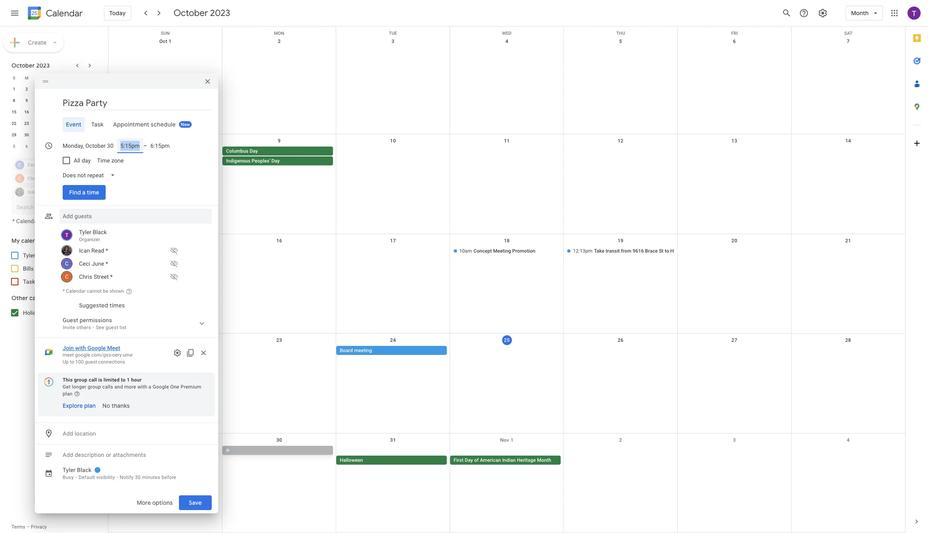 Task type: describe. For each thing, give the bounding box(es) containing it.
1 up more on the bottom left
[[127, 377, 130, 383]]

add for add description or attachments
[[63, 452, 73, 458]]

11 inside october 2023 grid
[[87, 144, 92, 149]]

0 horizontal spatial 8
[[13, 98, 15, 103]]

16 for 18
[[276, 238, 282, 244]]

15 element
[[9, 107, 19, 117]]

settings menu image
[[818, 8, 828, 18]]

november 4 element
[[85, 130, 94, 140]]

get longer group calls and more with a google one premium plan
[[63, 384, 201, 397]]

21 inside grid
[[846, 238, 851, 244]]

24 element
[[34, 119, 44, 129]]

street
[[94, 274, 109, 280]]

2 vertical spatial black
[[77, 467, 92, 474]]

22 for 27
[[12, 121, 16, 126]]

10 inside october 2023 grid
[[75, 144, 79, 149]]

states
[[70, 310, 87, 316]]

0 vertical spatial guest
[[106, 325, 118, 331]]

2 vertical spatial to
[[121, 377, 126, 383]]

permissions
[[80, 317, 112, 324]]

1 horizontal spatial tyler black
[[63, 467, 92, 474]]

promotion
[[512, 248, 536, 254]]

add location button
[[59, 426, 212, 441]]

row containing sun
[[109, 27, 905, 36]]

time zone button
[[94, 153, 127, 168]]

connections
[[98, 359, 125, 365]]

14 element
[[85, 96, 94, 106]]

or
[[106, 452, 111, 458]]

calls
[[102, 384, 113, 390]]

this group call is limited to 1 hour
[[63, 377, 142, 383]]

0 vertical spatial calendar
[[46, 8, 83, 19]]

* for ican read
[[106, 247, 108, 254]]

10am concept meeting promotion
[[460, 248, 536, 254]]

2 vertical spatial calendar
[[66, 288, 86, 294]]

united
[[52, 310, 69, 316]]

google inside the get longer group calls and more with a google one premium plan
[[153, 384, 169, 390]]

28 element
[[85, 119, 94, 129]]

27 inside grid
[[732, 338, 738, 343]]

Guests text field
[[63, 209, 209, 224]]

tyler black inside my calendars list
[[23, 252, 51, 259]]

explore plan button
[[59, 399, 99, 413]]

my calendars
[[11, 237, 48, 245]]

* up united on the left of page
[[63, 288, 65, 294]]

get
[[63, 384, 71, 390]]

23 element
[[22, 119, 32, 129]]

appointment
[[113, 121, 150, 128]]

0 horizontal spatial 2023
[[36, 62, 50, 69]]

november 11 element
[[85, 142, 94, 152]]

m
[[25, 76, 28, 80]]

14 inside grid
[[846, 138, 851, 144]]

columbus day button
[[222, 147, 333, 156]]

19 inside grid
[[618, 238, 624, 244]]

tab list containing event
[[41, 117, 212, 132]]

with inside the get longer group calls and more with a google one premium plan
[[138, 384, 147, 390]]

time
[[87, 189, 99, 196]]

oery-
[[112, 352, 123, 358]]

1 vertical spatial * calendar cannot be shown
[[63, 288, 124, 294]]

peoples'
[[252, 158, 270, 164]]

1 s from the left
[[13, 76, 15, 80]]

task button
[[88, 117, 107, 132]]

tue
[[389, 31, 397, 36]]

take
[[594, 248, 605, 254]]

is
[[98, 377, 102, 383]]

cell containing columbus day
[[222, 147, 336, 167]]

and
[[114, 384, 123, 390]]

join with google meet meet.google.com/gss-oery-ume up to 100 guest connections
[[63, 345, 133, 365]]

28 inside grid
[[846, 338, 851, 343]]

row containing oct 1
[[109, 35, 905, 135]]

november 7 element
[[34, 142, 44, 152]]

27 element
[[72, 119, 82, 129]]

1 t from the left
[[38, 76, 40, 80]]

my calendars list
[[2, 249, 102, 288]]

no thanks button
[[99, 399, 133, 413]]

plan inside the get longer group calls and more with a google one premium plan
[[63, 391, 73, 397]]

from
[[621, 248, 632, 254]]

* for chris street
[[110, 274, 113, 280]]

30 inside october 2023 grid
[[24, 133, 29, 137]]

1 inside october 2023 grid
[[13, 87, 15, 91]]

cell inside october 2023 grid
[[46, 129, 58, 141]]

1 horizontal spatial tab list
[[906, 27, 928, 510]]

14 inside 14 element
[[87, 98, 92, 103]]

day
[[82, 157, 91, 164]]

24
[[390, 338, 396, 343]]

call
[[89, 377, 97, 383]]

halloween button
[[336, 456, 447, 465]]

9 for october 2023
[[25, 98, 28, 103]]

31 element
[[34, 130, 44, 140]]

find a time
[[69, 189, 99, 196]]

0 vertical spatial october 2023
[[174, 7, 230, 19]]

1 vertical spatial october 2023
[[11, 62, 50, 69]]

one
[[170, 384, 179, 390]]

show schedule of ceci june image
[[168, 257, 181, 270]]

6 for oct 1
[[733, 39, 736, 44]]

shown inside search box
[[67, 218, 84, 225]]

wed
[[502, 31, 512, 36]]

26 inside "26" element
[[62, 121, 67, 126]]

month button
[[846, 3, 883, 23]]

16 element
[[22, 107, 32, 117]]

mon
[[274, 31, 284, 36]]

grid containing oct 1
[[108, 27, 905, 533]]

list
[[120, 325, 127, 331]]

27 inside 27 element
[[75, 121, 79, 126]]

up
[[63, 359, 69, 365]]

times
[[110, 302, 125, 309]]

indigenous peoples' day button
[[222, 157, 333, 166]]

Start time text field
[[120, 141, 140, 151]]

12:13pm take transit from 9616 brace st to henry ford hospital
[[573, 248, 714, 254]]

a inside the get longer group calls and more with a google one premium plan
[[149, 384, 151, 390]]

first
[[454, 457, 464, 463]]

25
[[504, 338, 510, 343]]

other calendars
[[11, 295, 56, 302]]

Search for people text field
[[16, 200, 88, 215]]

board meeting
[[340, 348, 372, 354]]

1 horizontal spatial 12
[[618, 138, 624, 144]]

hour
[[131, 377, 142, 383]]

0 vertical spatial october
[[174, 7, 208, 19]]

1 horizontal spatial 30
[[135, 475, 141, 481]]

premium
[[181, 384, 201, 390]]

oct 1
[[159, 39, 172, 44]]

23 for 27
[[24, 121, 29, 126]]

appointment schedule
[[113, 121, 176, 128]]

no
[[102, 402, 110, 410]]

busy
[[63, 475, 74, 481]]

month inside button
[[537, 457, 551, 463]]

november 5 element
[[9, 142, 19, 152]]

1 vertical spatial 8
[[51, 144, 53, 149]]

2 horizontal spatial 4
[[847, 437, 850, 443]]

first day of american indian heritage month
[[454, 457, 551, 463]]

halloween
[[340, 457, 363, 463]]

7 for 1
[[88, 87, 91, 91]]

black inside tyler black organizer
[[93, 229, 107, 236]]

row containing 9
[[109, 135, 905, 234]]

1 horizontal spatial tyler
[[63, 467, 76, 474]]

100
[[75, 359, 84, 365]]

1 horizontal spatial shown
[[110, 288, 124, 294]]

time zone
[[97, 157, 124, 164]]

november 2 element
[[59, 130, 69, 140]]

show schedule of chris street image
[[168, 270, 181, 284]]

november 9 element
[[59, 142, 69, 152]]

longer
[[72, 384, 86, 390]]

4 for 1
[[51, 87, 53, 91]]

columbus day indigenous peoples' day
[[226, 148, 280, 164]]

ceci
[[79, 261, 90, 267]]

* inside search box
[[12, 218, 15, 225]]

to inside row
[[665, 248, 669, 254]]

11 inside grid
[[504, 138, 510, 144]]

thu
[[616, 31, 625, 36]]

day for first
[[465, 457, 473, 463]]

explore plan
[[63, 402, 96, 410]]

calendar heading
[[44, 8, 83, 19]]

nov 1
[[500, 437, 514, 443]]

30 inside grid
[[276, 437, 282, 443]]

0 horizontal spatial –
[[26, 524, 30, 530]]

10am
[[460, 248, 472, 254]]

guests invited to this event. tree
[[59, 227, 212, 284]]

5 for 1
[[63, 87, 66, 91]]

google inside join with google meet meet.google.com/gss-oery-ume up to 100 guest connections
[[87, 345, 106, 352]]

2 vertical spatial 9
[[63, 144, 66, 149]]

american
[[480, 457, 501, 463]]

0 vertical spatial group
[[74, 377, 87, 383]]

ican
[[79, 247, 90, 254]]

oct
[[159, 39, 167, 44]]

chris
[[79, 274, 92, 280]]

0 vertical spatial 2023
[[210, 7, 230, 19]]

31
[[390, 437, 396, 443]]

june
[[92, 261, 104, 267]]

tyler black, organizer tree item
[[59, 227, 212, 244]]

12 inside 12 element
[[62, 98, 67, 103]]

t inside column header
[[63, 76, 66, 80]]

with inside join with google meet meet.google.com/gss-oery-ume up to 100 guest connections
[[75, 345, 86, 352]]

thursday column header
[[58, 72, 71, 84]]

1 horizontal spatial day
[[272, 158, 280, 164]]

indigenous
[[226, 158, 251, 164]]

1 horizontal spatial –
[[143, 143, 147, 149]]

hospital
[[696, 248, 714, 254]]

sat
[[845, 31, 853, 36]]

16 for 19
[[24, 110, 29, 114]]

more
[[124, 384, 136, 390]]

day for columbus
[[250, 148, 258, 154]]

w
[[50, 76, 54, 80]]

2 vertical spatial 6
[[25, 144, 28, 149]]



Task type: vqa. For each thing, say whether or not it's contained in the screenshot.


Task type: locate. For each thing, give the bounding box(es) containing it.
9 for sun
[[278, 138, 281, 144]]

add inside dropdown button
[[63, 431, 73, 437]]

calendars for other calendars
[[29, 295, 56, 302]]

t left w
[[38, 76, 40, 80]]

plan down get
[[63, 391, 73, 397]]

0 horizontal spatial 27
[[75, 121, 79, 126]]

0 horizontal spatial 13
[[75, 98, 79, 103]]

be up 'suggested times' dropdown button
[[103, 288, 108, 294]]

1 up 15
[[13, 87, 15, 91]]

7 inside grid
[[847, 39, 850, 44]]

2 horizontal spatial 9
[[278, 138, 281, 144]]

0 vertical spatial day
[[250, 148, 258, 154]]

1 vertical spatial a
[[149, 384, 151, 390]]

cannot down 'search for people' text box
[[40, 218, 58, 225]]

21 element
[[85, 107, 94, 117]]

holidays
[[23, 310, 45, 316]]

1 vertical spatial calendar
[[16, 218, 39, 225]]

ceci june *
[[79, 261, 108, 267]]

12 element
[[59, 96, 69, 106]]

group inside the get longer group calls and more with a google one premium plan
[[88, 384, 101, 390]]

* calendar cannot be shown inside search box
[[12, 218, 84, 225]]

brace
[[645, 248, 658, 254]]

0 horizontal spatial group
[[74, 377, 87, 383]]

10 inside grid
[[390, 138, 396, 144]]

today
[[109, 9, 126, 17]]

calendar element
[[26, 5, 83, 23]]

see
[[96, 325, 104, 331]]

20 inside 'element'
[[75, 110, 79, 114]]

row containing 29
[[8, 129, 96, 141]]

22 inside '22' element
[[12, 121, 16, 126]]

26 inside grid
[[618, 338, 624, 343]]

5 down 29 element at the top
[[13, 144, 15, 149]]

* inside ican read tree item
[[106, 247, 108, 254]]

row containing 15
[[8, 107, 96, 118]]

cannot inside search box
[[40, 218, 58, 225]]

october 2023 grid
[[8, 72, 96, 152]]

new element
[[179, 121, 192, 128]]

row containing 5
[[8, 141, 96, 152]]

create button
[[3, 33, 64, 52]]

21 inside october 2023 grid
[[87, 110, 92, 114]]

calendars for my calendars
[[21, 237, 48, 245]]

s right f
[[88, 76, 91, 80]]

5 down thu at the top right of page
[[619, 39, 622, 44]]

to inside join with google meet meet.google.com/gss-oery-ume up to 100 guest connections
[[70, 359, 74, 365]]

google left one
[[153, 384, 169, 390]]

13 inside october 2023 grid
[[75, 98, 79, 103]]

privacy
[[31, 524, 47, 530]]

concept
[[474, 248, 492, 254]]

22 element
[[9, 119, 19, 129]]

row containing 16
[[109, 234, 905, 334]]

2 vertical spatial 4
[[847, 437, 850, 443]]

– right the terms
[[26, 524, 30, 530]]

16 inside october 2023 grid
[[24, 110, 29, 114]]

invite
[[63, 325, 75, 331]]

13 element
[[72, 96, 82, 106]]

row group containing 1
[[8, 84, 96, 152]]

day up peoples'
[[250, 148, 258, 154]]

tyler black up busy
[[63, 467, 92, 474]]

1 horizontal spatial 10
[[390, 138, 396, 144]]

0 vertical spatial 28
[[87, 121, 92, 126]]

1 horizontal spatial black
[[77, 467, 92, 474]]

find a time button
[[63, 183, 106, 202]]

of
[[474, 457, 479, 463]]

8 up 15
[[13, 98, 15, 103]]

plan left no
[[84, 402, 96, 410]]

1 horizontal spatial with
[[138, 384, 147, 390]]

row group
[[8, 84, 96, 152]]

4
[[506, 39, 508, 44], [51, 87, 53, 91], [847, 437, 850, 443]]

7 down sat
[[847, 39, 850, 44]]

28 inside october 2023 grid
[[87, 121, 92, 126]]

* calendar cannot be shown up suggested
[[63, 288, 124, 294]]

be down 'search for people' text box
[[59, 218, 66, 225]]

meeting
[[493, 248, 511, 254]]

0 horizontal spatial 6
[[25, 144, 28, 149]]

1 vertical spatial group
[[88, 384, 101, 390]]

1 add from the top
[[63, 431, 73, 437]]

13
[[75, 98, 79, 103], [732, 138, 738, 144]]

1 horizontal spatial cannot
[[87, 288, 102, 294]]

invite others
[[63, 325, 91, 331]]

to right up
[[70, 359, 74, 365]]

tab list
[[906, 27, 928, 510], [41, 117, 212, 132]]

plan
[[63, 391, 73, 397], [84, 402, 96, 410]]

default visibility
[[79, 475, 115, 481]]

23 inside "element"
[[24, 121, 29, 126]]

notify 30 minutes before
[[120, 475, 176, 481]]

0 vertical spatial plan
[[63, 391, 73, 397]]

* inside chris street tree item
[[110, 274, 113, 280]]

0 horizontal spatial 22
[[12, 121, 16, 126]]

board meeting button
[[336, 346, 447, 355]]

9 inside grid
[[278, 138, 281, 144]]

be inside search box
[[59, 218, 66, 225]]

tyler black up bills
[[23, 252, 51, 259]]

1 vertical spatial google
[[153, 384, 169, 390]]

–
[[143, 143, 147, 149], [26, 524, 30, 530]]

8 left november 9 element
[[51, 144, 53, 149]]

other
[[11, 295, 28, 302]]

calendars inside my calendars dropdown button
[[21, 237, 48, 245]]

group down call
[[88, 384, 101, 390]]

20 element
[[72, 107, 82, 117]]

day inside button
[[465, 457, 473, 463]]

2 s from the left
[[88, 76, 91, 80]]

5 down thursday column header at the top left of page
[[63, 87, 66, 91]]

with up meet.google.com/gss-
[[75, 345, 86, 352]]

all day
[[74, 157, 91, 164]]

1 vertical spatial 19
[[618, 238, 624, 244]]

20
[[75, 110, 79, 114], [732, 238, 738, 244]]

29
[[12, 133, 16, 137]]

1 vertical spatial 27
[[732, 338, 738, 343]]

month right heritage
[[537, 457, 551, 463]]

4 for oct 1
[[506, 39, 508, 44]]

1 right oct
[[169, 39, 172, 44]]

calendar down chris
[[66, 288, 86, 294]]

terms
[[11, 524, 25, 530]]

7 inside october 2023 grid
[[88, 87, 91, 91]]

black inside my calendars list
[[37, 252, 51, 259]]

0 vertical spatial add
[[63, 431, 73, 437]]

1 vertical spatial day
[[272, 158, 280, 164]]

heritage
[[517, 457, 536, 463]]

1 vertical spatial –
[[26, 524, 30, 530]]

6 down fri
[[733, 39, 736, 44]]

tyler up busy
[[63, 467, 76, 474]]

2 t from the left
[[63, 76, 66, 80]]

0 horizontal spatial october 2023
[[11, 62, 50, 69]]

19 inside october 2023 grid
[[62, 110, 67, 114]]

End time text field
[[150, 141, 170, 151]]

to up the and
[[121, 377, 126, 383]]

month inside popup button
[[851, 9, 869, 17]]

0 vertical spatial 4
[[506, 39, 508, 44]]

add left description
[[63, 452, 73, 458]]

22 for 26
[[163, 338, 168, 343]]

7 for oct 1
[[847, 39, 850, 44]]

terms link
[[11, 524, 25, 530]]

to right "st" at the right top of the page
[[665, 248, 669, 254]]

0 vertical spatial 27
[[75, 121, 79, 126]]

notify
[[120, 475, 134, 481]]

* calendar cannot be shown
[[12, 218, 84, 225], [63, 288, 124, 294]]

1 vertical spatial plan
[[84, 402, 96, 410]]

columbus
[[226, 148, 248, 154]]

visibility
[[96, 475, 115, 481]]

5 inside grid
[[619, 39, 622, 44]]

tyler up 'organizer'
[[79, 229, 91, 236]]

9 down the november 2 element
[[63, 144, 66, 149]]

google
[[87, 345, 106, 352], [153, 384, 169, 390]]

* right read
[[106, 247, 108, 254]]

1 vertical spatial 28
[[846, 338, 851, 343]]

Start date text field
[[63, 141, 114, 151]]

2 vertical spatial day
[[465, 457, 473, 463]]

0 horizontal spatial tab list
[[41, 117, 212, 132]]

1 horizontal spatial 7
[[847, 39, 850, 44]]

1 vertical spatial 5
[[63, 87, 66, 91]]

a right more on the bottom left
[[149, 384, 151, 390]]

a
[[82, 189, 85, 196], [149, 384, 151, 390]]

0 vertical spatial 11
[[504, 138, 510, 144]]

1 vertical spatial october
[[11, 62, 35, 69]]

event
[[66, 121, 81, 128]]

november 10 element
[[72, 142, 82, 152]]

0 horizontal spatial 16
[[24, 110, 29, 114]]

a right find
[[82, 189, 85, 196]]

6 for 1
[[76, 87, 78, 91]]

suggested times button
[[76, 298, 128, 313]]

2023
[[210, 7, 230, 19], [36, 62, 50, 69]]

2 vertical spatial 30
[[135, 475, 141, 481]]

4 inside october 2023 grid
[[51, 87, 53, 91]]

1 vertical spatial shown
[[110, 288, 124, 294]]

row containing s
[[8, 72, 96, 84]]

1 vertical spatial 4
[[51, 87, 53, 91]]

t left f
[[63, 76, 66, 80]]

18
[[504, 238, 510, 244]]

23 for 26
[[276, 338, 282, 343]]

0 horizontal spatial month
[[537, 457, 551, 463]]

0 vertical spatial cannot
[[40, 218, 58, 225]]

6 down f
[[76, 87, 78, 91]]

henry
[[671, 248, 684, 254]]

1 horizontal spatial be
[[103, 288, 108, 294]]

black down my calendars dropdown button
[[37, 252, 51, 259]]

group
[[74, 377, 87, 383], [88, 384, 101, 390]]

explore
[[63, 402, 83, 410]]

group up "longer"
[[74, 377, 87, 383]]

0 vertical spatial 26
[[62, 121, 67, 126]]

0 horizontal spatial google
[[87, 345, 106, 352]]

ford
[[685, 248, 695, 254]]

month up sat
[[851, 9, 869, 17]]

0 vertical spatial 7
[[847, 39, 850, 44]]

1 vertical spatial 11
[[87, 144, 92, 149]]

day left the of
[[465, 457, 473, 463]]

7 up 14 element
[[88, 87, 91, 91]]

row containing 8
[[8, 95, 96, 107]]

1 horizontal spatial october 2023
[[174, 7, 230, 19]]

29 element
[[9, 130, 19, 140]]

0 vertical spatial a
[[82, 189, 85, 196]]

1 horizontal spatial 16
[[276, 238, 282, 244]]

bills
[[23, 265, 34, 272]]

tyler inside tyler black organizer
[[79, 229, 91, 236]]

1 horizontal spatial 4
[[506, 39, 508, 44]]

row containing 30
[[109, 434, 905, 533]]

17 element
[[34, 107, 44, 117]]

19 up from
[[618, 238, 624, 244]]

terms – privacy
[[11, 524, 47, 530]]

board
[[340, 348, 353, 354]]

black up the default on the left
[[77, 467, 92, 474]]

ican read *
[[79, 247, 108, 254]]

meet
[[107, 345, 120, 352]]

day down 'columbus day' button
[[272, 158, 280, 164]]

calendar up create
[[46, 8, 83, 19]]

0 horizontal spatial 12
[[62, 98, 67, 103]]

0 vertical spatial 8
[[13, 98, 15, 103]]

ceci june tree item
[[59, 257, 212, 270]]

shown up tyler black organizer
[[67, 218, 84, 225]]

row containing 1
[[8, 84, 96, 95]]

*
[[12, 218, 15, 225], [106, 247, 108, 254], [106, 261, 108, 267], [110, 274, 113, 280], [63, 288, 65, 294]]

add for add location
[[63, 431, 73, 437]]

22
[[12, 121, 16, 126], [163, 338, 168, 343]]

1 vertical spatial 21
[[846, 238, 851, 244]]

0 horizontal spatial plan
[[63, 391, 73, 397]]

0 horizontal spatial tyler black
[[23, 252, 51, 259]]

9 up 'columbus day' button
[[278, 138, 281, 144]]

tyler inside my calendars list
[[23, 252, 35, 259]]

1 horizontal spatial 22
[[163, 338, 168, 343]]

* calendar cannot be shown down 'search for people' text box
[[12, 218, 84, 225]]

26 element
[[59, 119, 69, 129]]

0 horizontal spatial october
[[11, 62, 35, 69]]

1 horizontal spatial s
[[88, 76, 91, 80]]

0 horizontal spatial with
[[75, 345, 86, 352]]

0 horizontal spatial 9
[[25, 98, 28, 103]]

to element
[[143, 143, 147, 149]]

transit
[[606, 248, 620, 254]]

calendar inside search box
[[16, 218, 39, 225]]

0 horizontal spatial 21
[[87, 110, 92, 114]]

0 vertical spatial to
[[665, 248, 669, 254]]

30 element
[[22, 130, 32, 140]]

add left location
[[63, 431, 73, 437]]

1 vertical spatial 14
[[846, 138, 851, 144]]

22 inside grid
[[163, 338, 168, 343]]

0 horizontal spatial a
[[82, 189, 85, 196]]

show schedule of ican read image
[[168, 244, 181, 257]]

6 down '30' element
[[25, 144, 28, 149]]

november 3 element
[[72, 130, 82, 140]]

1 vertical spatial tyler
[[23, 252, 35, 259]]

0 horizontal spatial 4
[[51, 87, 53, 91]]

create
[[28, 39, 47, 46]]

0 horizontal spatial black
[[37, 252, 51, 259]]

19 down 12 element
[[62, 110, 67, 114]]

2 vertical spatial 5
[[13, 144, 15, 149]]

* up my
[[12, 218, 15, 225]]

main drawer image
[[10, 8, 20, 18]]

1 right nov at the bottom right of the page
[[511, 437, 514, 443]]

1 vertical spatial 10
[[75, 144, 79, 149]]

0 horizontal spatial shown
[[67, 218, 84, 225]]

time
[[97, 157, 110, 164]]

holidays in united states
[[23, 310, 87, 316]]

0 horizontal spatial 10
[[75, 144, 79, 149]]

google up meet.google.com/gss-
[[87, 345, 106, 352]]

– left end time text box
[[143, 143, 147, 149]]

0 vertical spatial be
[[59, 218, 66, 225]]

* for ceci june
[[106, 261, 108, 267]]

cell
[[46, 129, 58, 141], [109, 147, 222, 167], [222, 147, 336, 167], [336, 147, 450, 167], [450, 147, 564, 167], [564, 147, 678, 167], [792, 147, 905, 167], [109, 247, 222, 256], [222, 247, 336, 256], [336, 247, 450, 256], [792, 247, 905, 256], [109, 346, 222, 356], [222, 346, 336, 356], [450, 346, 564, 356], [792, 346, 905, 356], [109, 446, 222, 466], [564, 446, 678, 466], [792, 446, 905, 466]]

0 horizontal spatial 26
[[62, 121, 67, 126]]

find
[[69, 189, 81, 196]]

12:13pm
[[573, 248, 593, 254]]

tyler up bills
[[23, 252, 35, 259]]

0 vertical spatial 21
[[87, 110, 92, 114]]

shown up times
[[110, 288, 124, 294]]

0 vertical spatial 22
[[12, 121, 16, 126]]

21
[[87, 110, 92, 114], [846, 238, 851, 244]]

calendars right my
[[21, 237, 48, 245]]

1 horizontal spatial 20
[[732, 238, 738, 244]]

november 6 element
[[22, 142, 32, 152]]

guest
[[106, 325, 118, 331], [85, 359, 97, 365]]

1 horizontal spatial google
[[153, 384, 169, 390]]

add
[[63, 431, 73, 437], [63, 452, 73, 458]]

with down hour
[[138, 384, 147, 390]]

* right june
[[106, 261, 108, 267]]

6 inside grid
[[733, 39, 736, 44]]

fri
[[731, 31, 738, 36]]

1 horizontal spatial 27
[[732, 338, 738, 343]]

16 inside grid
[[276, 238, 282, 244]]

grid
[[108, 27, 905, 533]]

2 horizontal spatial 6
[[733, 39, 736, 44]]

organizer
[[79, 237, 100, 243]]

description
[[75, 452, 104, 458]]

1 horizontal spatial to
[[121, 377, 126, 383]]

black up 'organizer'
[[93, 229, 107, 236]]

30
[[24, 133, 29, 137], [276, 437, 282, 443], [135, 475, 141, 481]]

* inside ceci june tree item
[[106, 261, 108, 267]]

october
[[174, 7, 208, 19], [11, 62, 35, 69]]

black
[[93, 229, 107, 236], [37, 252, 51, 259], [77, 467, 92, 474]]

13 inside grid
[[732, 138, 738, 144]]

guest inside join with google meet meet.google.com/gss-oery-ume up to 100 guest connections
[[85, 359, 97, 365]]

row
[[109, 27, 905, 36], [109, 35, 905, 135], [8, 72, 96, 84], [8, 84, 96, 95], [8, 95, 96, 107], [8, 107, 96, 118], [8, 118, 96, 129], [8, 129, 96, 141], [109, 135, 905, 234], [8, 141, 96, 152], [109, 234, 905, 334], [109, 334, 905, 434], [109, 434, 905, 533]]

10 element
[[34, 96, 44, 106]]

plan inside button
[[84, 402, 96, 410]]

s left 'm'
[[13, 76, 15, 80]]

0 vertical spatial month
[[851, 9, 869, 17]]

17
[[390, 238, 396, 244]]

calendars inside other calendars dropdown button
[[29, 295, 56, 302]]

thanks
[[111, 402, 130, 410]]

* Calendar cannot be shown search field
[[0, 154, 102, 225]]

ican read tree item
[[59, 244, 212, 257]]

november 8 element
[[47, 142, 57, 152]]

guest left list
[[106, 325, 118, 331]]

1 vertical spatial 23
[[276, 338, 282, 343]]

see guest list
[[96, 325, 127, 331]]

19 element
[[59, 107, 69, 117]]

Add title text field
[[63, 97, 212, 109]]

chris street tree item
[[59, 270, 212, 284]]

9 up "16" element
[[25, 98, 28, 103]]

0 horizontal spatial cannot
[[40, 218, 58, 225]]

1 horizontal spatial group
[[88, 384, 101, 390]]

guest down meet.google.com/gss-
[[85, 359, 97, 365]]

location
[[75, 431, 96, 437]]

indian
[[502, 457, 516, 463]]

calendar up 'my calendars'
[[16, 218, 39, 225]]

2 add from the top
[[63, 452, 73, 458]]

1 vertical spatial 20
[[732, 238, 738, 244]]

* right the street
[[110, 274, 113, 280]]

add location
[[63, 431, 96, 437]]

11
[[504, 138, 510, 144], [87, 144, 92, 149]]

None field
[[59, 168, 122, 183]]

to
[[665, 248, 669, 254], [70, 359, 74, 365], [121, 377, 126, 383]]

5 for oct 1
[[619, 39, 622, 44]]

minutes
[[142, 475, 160, 481]]

meeting
[[354, 348, 372, 354]]

2 horizontal spatial black
[[93, 229, 107, 236]]

nov
[[500, 437, 509, 443]]

cannot up suggested
[[87, 288, 102, 294]]

a inside button
[[82, 189, 85, 196]]

1 vertical spatial be
[[103, 288, 108, 294]]

0 vertical spatial 12
[[62, 98, 67, 103]]

calendars up in
[[29, 295, 56, 302]]

0 horizontal spatial to
[[70, 359, 74, 365]]



